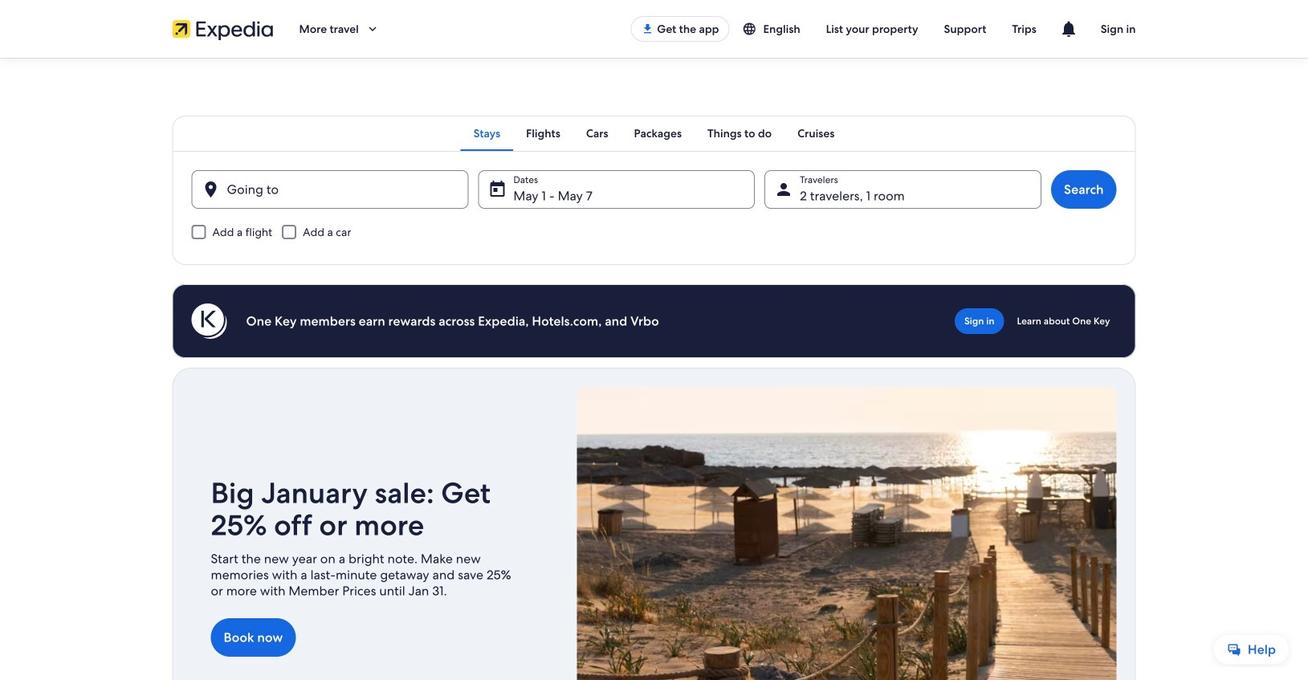 Task type: locate. For each thing, give the bounding box(es) containing it.
small image
[[742, 22, 763, 36]]

download the app button image
[[641, 22, 654, 35]]

tab list
[[172, 116, 1136, 151]]

expedia logo image
[[172, 18, 273, 40]]

main content
[[0, 58, 1308, 680]]



Task type: describe. For each thing, give the bounding box(es) containing it.
communication center icon image
[[1059, 19, 1078, 39]]

more travel image
[[365, 22, 380, 36]]



Task type: vqa. For each thing, say whether or not it's contained in the screenshot.
More travel icon
yes



